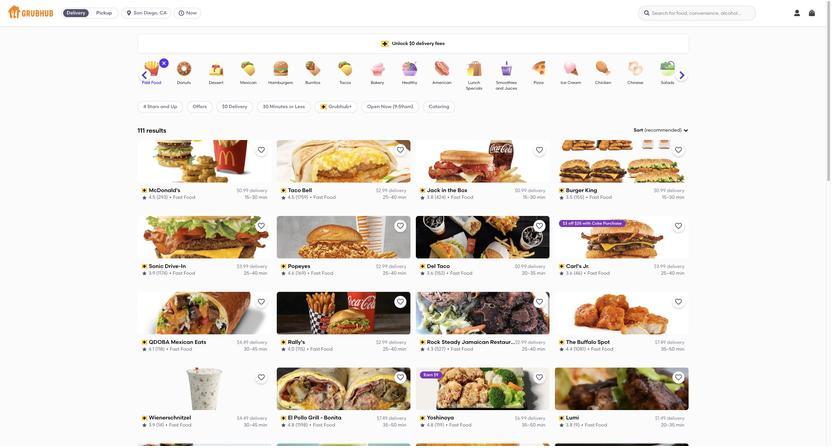 Task type: describe. For each thing, give the bounding box(es) containing it.
subscription pass image for el pollo grill - bonita
[[281, 416, 287, 421]]

mcdonald's
[[149, 187, 180, 194]]

earn $9
[[424, 373, 439, 378]]

$3.99 delivery for carl's jr.
[[655, 264, 685, 270]]

subscription pass image for the buffalo spot
[[559, 340, 565, 345]]

and inside smoothies and juices
[[496, 86, 504, 91]]

delivery for rock steady jamaican restaurant
[[528, 340, 546, 346]]

4.5 for mcdonald's
[[149, 195, 155, 201]]

restaurant
[[491, 339, 520, 345]]

$2.99 delivery for rock steady jamaican restaurant
[[516, 340, 546, 346]]

-
[[321, 415, 323, 421]]

sonic drive-in logo image
[[138, 216, 271, 259]]

pollo
[[294, 415, 307, 421]]

eats
[[195, 339, 206, 345]]

$0.99 for mcdonald's
[[237, 188, 249, 194]]

• for yoshinoya
[[446, 423, 448, 428]]

chicken image
[[592, 61, 615, 76]]

grill
[[309, 415, 319, 421]]

subscription pass image for sonic drive-in
[[142, 264, 148, 269]]

20–35 for lumi
[[662, 423, 675, 428]]

burritos
[[306, 80, 321, 85]]

food for sonic drive-in
[[184, 271, 195, 276]]

qdoba mexican eats logo image
[[138, 292, 271, 335]]

25–40 for carl's jr.
[[662, 271, 675, 276]]

in
[[181, 263, 186, 270]]

1 vertical spatial delivery
[[229, 104, 248, 110]]

san diego, ca button
[[121, 8, 174, 18]]

• fast food for lumi
[[582, 423, 608, 428]]

star icon image for lumi
[[559, 423, 565, 428]]

unlock $0 delivery fees
[[392, 41, 445, 46]]

(
[[645, 127, 647, 133]]

rally's logo image
[[277, 292, 411, 335]]

hamburgers
[[269, 80, 293, 85]]

min for burger king
[[677, 195, 685, 201]]

20–35 min for lumi
[[662, 423, 685, 428]]

delivery for taco bell
[[389, 188, 407, 194]]

open
[[368, 104, 380, 110]]

$2.99 delivery for popeyes
[[376, 264, 407, 270]]

(1759)
[[296, 195, 308, 201]]

35–50 for grill
[[383, 423, 397, 428]]

star icon image for burger king
[[559, 195, 565, 201]]

recommended
[[647, 127, 681, 133]]

buffalo
[[578, 339, 597, 345]]

3.6 for del taco
[[427, 271, 434, 276]]

fast for popeyes
[[311, 271, 321, 276]]

ca
[[160, 10, 167, 16]]

grubhub+
[[329, 104, 352, 110]]

4
[[143, 104, 146, 110]]

earn
[[424, 373, 433, 378]]

sonic
[[149, 263, 164, 270]]

$0.99 for jack in the box
[[515, 188, 527, 194]]

• fast food for del taco
[[447, 271, 473, 276]]

sonic drive-in
[[149, 263, 186, 270]]

(424)
[[435, 195, 446, 201]]

save this restaurant button for popeyes
[[395, 220, 407, 232]]

fast for yoshinoya
[[450, 423, 459, 428]]

results
[[146, 127, 166, 134]]

min for lumi
[[677, 423, 685, 428]]

• fast food for taco bell
[[310, 195, 336, 201]]

$4.49 delivery for qdoba mexican eats
[[237, 340, 267, 346]]

svg image inside field
[[684, 128, 689, 133]]

(169)
[[296, 271, 306, 276]]

smoothies and juices image
[[495, 61, 519, 76]]

4.3
[[427, 347, 434, 352]]

$0 delivery
[[222, 104, 248, 110]]

smoothies and juices
[[496, 80, 518, 91]]

pickup button
[[90, 8, 118, 18]]

lumi logo image
[[555, 368, 689, 411]]

25–40 min for taco bell
[[383, 195, 407, 201]]

mexican image
[[237, 61, 260, 76]]

bonita
[[324, 415, 342, 421]]

1 vertical spatial mexican
[[171, 339, 194, 345]]

3.9 for sonic drive-in
[[149, 271, 155, 276]]

fast down fast food image
[[142, 80, 151, 85]]

fast for el pollo grill - bonita
[[313, 423, 323, 428]]

the
[[567, 339, 576, 345]]

save this restaurant button for del taco
[[534, 220, 546, 232]]

subscription pass image for rock steady jamaican restaurant
[[420, 340, 426, 345]]

american image
[[431, 61, 454, 76]]

delivery button
[[62, 8, 90, 18]]

popeyes
[[288, 263, 311, 270]]

qdoba
[[149, 339, 170, 345]]

(152)
[[435, 271, 445, 276]]

subscription pass image for qdoba mexican eats
[[142, 340, 148, 345]]

delivery for carl's jr.
[[667, 264, 685, 270]]

svg image inside now button
[[178, 10, 185, 16]]

wienerschnitzel
[[149, 415, 191, 421]]

dessert
[[209, 80, 224, 85]]

4.6 (169)
[[288, 271, 306, 276]]

3.8 (9)
[[566, 423, 580, 428]]

el pollo grill - bonita logo image
[[277, 368, 411, 411]]

save this restaurant button for jack in the box
[[534, 144, 546, 156]]

min for del taco
[[537, 271, 546, 276]]

ice
[[561, 80, 567, 85]]

1 horizontal spatial 35–50 min
[[522, 423, 546, 428]]

open now (9:59am)
[[368, 104, 414, 110]]

salads
[[662, 80, 675, 85]]

main navigation navigation
[[0, 0, 827, 26]]

el
[[288, 415, 293, 421]]

now button
[[174, 8, 204, 18]]

min for sonic drive-in
[[259, 271, 267, 276]]

spot
[[598, 339, 610, 345]]

$0.99 for del taco
[[515, 264, 527, 270]]

(155)
[[574, 195, 585, 201]]

fast for qdoba mexican eats
[[170, 347, 180, 352]]

up
[[171, 104, 177, 110]]

healthy
[[402, 80, 418, 85]]

steady
[[442, 339, 461, 345]]

min for taco bell
[[398, 195, 407, 201]]

specials
[[466, 86, 483, 91]]

chinese image
[[624, 61, 648, 76]]

$6.99 delivery
[[515, 416, 546, 422]]

• for the buffalo spot
[[588, 347, 590, 352]]

subscription pass image for wienerschnitzel
[[142, 416, 148, 421]]

• fast food for burger king
[[586, 195, 612, 201]]

coke
[[592, 221, 603, 226]]

$7.49 delivery for the buffalo spot
[[656, 340, 685, 346]]

with
[[583, 221, 591, 226]]

4.0
[[288, 347, 295, 352]]

min for rally's
[[398, 347, 407, 352]]

1 horizontal spatial mexican
[[240, 80, 257, 85]]

3.8 for lumi
[[566, 423, 573, 428]]

tacos image
[[334, 61, 357, 76]]

25–40 min for popeyes
[[383, 271, 407, 276]]

food for del taco
[[461, 271, 473, 276]]

3.5 (155)
[[566, 195, 585, 201]]

less
[[295, 104, 305, 110]]

subscription pass image for burger king
[[559, 188, 565, 193]]

american
[[433, 80, 452, 85]]

• for mcdonald's
[[170, 195, 172, 201]]

0 vertical spatial $0
[[410, 41, 415, 46]]

(527)
[[435, 347, 446, 352]]

the buffalo spot logo image
[[555, 292, 689, 335]]

mcdonald's logo image
[[138, 140, 271, 183]]

save this restaurant image for mcdonald's
[[257, 146, 265, 154]]

waba grill logo image
[[138, 444, 271, 446]]

delivery for lumi
[[667, 416, 685, 422]]

chicken
[[596, 80, 612, 85]]

4.8 for yoshinoya
[[427, 423, 434, 428]]

• for el pollo grill - bonita
[[310, 423, 312, 428]]

(9)
[[574, 423, 580, 428]]

subscription pass image for jack in the box
[[420, 188, 426, 193]]

save this restaurant image for the buffalo spot
[[675, 298, 683, 306]]

delivery for yoshinoya
[[528, 416, 546, 422]]

save this restaurant button for rally's
[[395, 296, 407, 308]]

food for carl's jr.
[[599, 271, 610, 276]]

food down fast food image
[[151, 80, 161, 85]]

15–30 min for jack in the box
[[523, 195, 546, 201]]

• for sonic drive-in
[[169, 271, 171, 276]]

3.6 (46)
[[566, 271, 583, 276]]

lunch
[[469, 80, 481, 85]]

min for qdoba mexican eats
[[259, 347, 267, 352]]

fees
[[436, 41, 445, 46]]

delivery for del taco
[[528, 264, 546, 270]]

save this restaurant button for wienerschnitzel
[[255, 372, 267, 384]]

bakery
[[371, 80, 384, 85]]

4.5 (293)
[[149, 195, 168, 201]]

dessert image
[[205, 61, 228, 76]]

4.8 (1198)
[[288, 423, 308, 428]]

grubhub plus flag logo image for unlock $0 delivery fees
[[382, 41, 390, 47]]

3.8 (424)
[[427, 195, 446, 201]]

ice cream
[[561, 80, 582, 85]]

food for lumi
[[596, 423, 608, 428]]

• for taco bell
[[310, 195, 312, 201]]

save this restaurant image for burger king
[[675, 146, 683, 154]]

jr.
[[583, 263, 590, 270]]

subscription pass image for yoshinoya
[[420, 416, 426, 421]]

25–40 min for rally's
[[383, 347, 407, 352]]

30
[[263, 104, 269, 110]]

jamaican
[[462, 339, 489, 345]]

$1.49
[[656, 416, 666, 422]]

30 minutes or less
[[263, 104, 305, 110]]

35–50 for spot
[[662, 347, 675, 352]]

min for jack in the box
[[537, 195, 546, 201]]

25–40 for sonic drive-in
[[244, 271, 258, 276]]



Task type: vqa. For each thing, say whether or not it's contained in the screenshot.
leftmost $7.49 DELIVERY
yes



Task type: locate. For each thing, give the bounding box(es) containing it.
$25
[[575, 221, 582, 226]]

1 horizontal spatial 15–30 min
[[523, 195, 546, 201]]

food
[[151, 80, 161, 85], [184, 195, 196, 201], [324, 195, 336, 201], [462, 195, 474, 201], [601, 195, 612, 201], [184, 271, 195, 276], [322, 271, 334, 276], [461, 271, 473, 276], [599, 271, 610, 276], [181, 347, 192, 352], [321, 347, 333, 352], [462, 347, 474, 352], [602, 347, 614, 352], [180, 423, 192, 428], [324, 423, 336, 428], [460, 423, 472, 428], [596, 423, 608, 428]]

0 horizontal spatial 15–30 min
[[245, 195, 267, 201]]

1 horizontal spatial 15–30
[[523, 195, 536, 201]]

fast down jr.
[[588, 271, 598, 276]]

subscription pass image left carl's
[[559, 264, 565, 269]]

20–35 for del taco
[[522, 271, 536, 276]]

4.1 (118)
[[149, 347, 165, 352]]

delivery for qdoba mexican eats
[[250, 340, 267, 346]]

fast for jack in the box
[[451, 195, 461, 201]]

1 15–30 min from the left
[[245, 195, 267, 201]]

0 horizontal spatial 15–30
[[245, 195, 258, 201]]

• down jack in the box
[[448, 195, 450, 201]]

subscription pass image left the popeyes
[[281, 264, 287, 269]]

• fast food right (169)
[[308, 271, 334, 276]]

0 horizontal spatial $7.49
[[377, 416, 388, 422]]

3 15–30 min from the left
[[663, 195, 685, 201]]

3.6 down "del"
[[427, 271, 434, 276]]

30–45 for wienerschnitzel
[[244, 423, 258, 428]]

food up the breakfast dream logo
[[460, 423, 472, 428]]

min for yoshinoya
[[537, 423, 546, 428]]

fast right (1759)
[[314, 195, 323, 201]]

• fast food down steady
[[448, 347, 474, 352]]

2 $3.99 delivery from the left
[[655, 264, 685, 270]]

$3.99 delivery
[[237, 264, 267, 270], [655, 264, 685, 270]]

0 vertical spatial $7.49 delivery
[[656, 340, 685, 346]]

0 horizontal spatial 20–35 min
[[522, 271, 546, 276]]

food right (169)
[[322, 271, 334, 276]]

1 vertical spatial 30–45
[[244, 423, 258, 428]]

3.9 (1174)
[[149, 271, 168, 276]]

• fast food down in
[[169, 271, 195, 276]]

stars
[[147, 104, 159, 110]]

0 horizontal spatial taco
[[288, 187, 301, 194]]

star icon image left the 4.8 (119)
[[420, 423, 425, 428]]

(115)
[[296, 347, 305, 352]]

offers
[[193, 104, 207, 110]]

star icon image for popeyes
[[281, 271, 286, 277]]

2 horizontal spatial 15–30 min
[[663, 195, 685, 201]]

1 15–30 from the left
[[245, 195, 258, 201]]

• fast food for the buffalo spot
[[588, 347, 614, 352]]

subscription pass image for del taco
[[420, 264, 426, 269]]

star icon image for rock steady jamaican restaurant
[[420, 347, 425, 352]]

star icon image left 4.5 (1759)
[[281, 195, 286, 201]]

2 3.9 from the top
[[149, 423, 155, 428]]

burger king logo image
[[555, 140, 689, 183]]

3 15–30 from the left
[[663, 195, 675, 201]]

4.5 left (293)
[[149, 195, 155, 201]]

mexican down mexican image
[[240, 80, 257, 85]]

subscription pass image for popeyes
[[281, 264, 287, 269]]

save this restaurant button for the buffalo spot
[[673, 296, 685, 308]]

• right (118)
[[167, 347, 168, 352]]

jack in the box logo image
[[416, 140, 550, 183]]

the buffalo spot
[[567, 339, 610, 345]]

2 $3.99 from the left
[[655, 264, 666, 270]]

• right (46) at the bottom of page
[[584, 271, 586, 276]]

save this restaurant button for sonic drive-in
[[255, 220, 267, 232]]

(119)
[[435, 423, 444, 428]]

1 horizontal spatial 3.6
[[566, 271, 573, 276]]

$4.49 for wienerschnitzel
[[237, 416, 249, 422]]

rock
[[427, 339, 441, 345]]

fast down wienerschnitzel
[[169, 423, 179, 428]]

15–30 min
[[245, 195, 267, 201], [523, 195, 546, 201], [663, 195, 685, 201]]

off
[[569, 221, 574, 226]]

food down 'rock steady jamaican restaurant'
[[462, 347, 474, 352]]

• fast food right (9)
[[582, 423, 608, 428]]

25–40 for popeyes
[[383, 271, 397, 276]]

delivery for sonic drive-in
[[250, 264, 267, 270]]

star icon image for wienerschnitzel
[[142, 423, 147, 428]]

(46)
[[574, 271, 583, 276]]

$2.99 delivery for taco bell
[[376, 188, 407, 194]]

hamburgers image
[[269, 61, 293, 76]]

1 vertical spatial $4.49 delivery
[[237, 416, 267, 422]]

$0.99 delivery for jack in the box
[[515, 188, 546, 194]]

subscription pass image left jack
[[420, 188, 426, 193]]

star icon image left 4.5 (293)
[[142, 195, 147, 201]]

1 $3.99 from the left
[[237, 264, 249, 270]]

$0.99
[[237, 188, 249, 194], [515, 188, 527, 194], [654, 188, 666, 194], [515, 264, 527, 270]]

4 stars and up
[[143, 104, 177, 110]]

aussie grill logo image
[[555, 444, 689, 446]]

(118)
[[155, 347, 165, 352]]

fast down king
[[590, 195, 600, 201]]

min for popeyes
[[398, 271, 407, 276]]

del taco logo image
[[416, 216, 550, 259]]

star icon image for sonic drive-in
[[142, 271, 147, 277]]

$2.99
[[376, 188, 388, 194], [376, 264, 388, 270], [376, 340, 388, 346], [516, 340, 527, 346]]

star icon image for del taco
[[420, 271, 425, 277]]

grubhub plus flag logo image for grubhub+
[[321, 104, 327, 110]]

star icon image left 3.8 (424)
[[420, 195, 425, 201]]

1 4.5 from the left
[[149, 195, 155, 201]]

0 vertical spatial grubhub plus flag logo image
[[382, 41, 390, 47]]

1 horizontal spatial grubhub plus flag logo image
[[382, 41, 390, 47]]

0 vertical spatial taco
[[288, 187, 301, 194]]

25–40 min for rock steady jamaican restaurant
[[522, 347, 546, 352]]

Search for food, convenience, alcohol... search field
[[639, 6, 756, 21]]

0 horizontal spatial 3.8
[[427, 195, 434, 201]]

save this restaurant image
[[257, 146, 265, 154], [397, 146, 405, 154], [536, 146, 544, 154], [675, 146, 683, 154], [536, 222, 544, 230], [675, 222, 683, 230], [257, 298, 265, 306], [257, 374, 265, 382], [397, 374, 405, 382], [675, 374, 683, 382]]

None field
[[634, 127, 689, 134]]

fast down steady
[[451, 347, 461, 352]]

juices
[[505, 86, 518, 91]]

$3.99
[[237, 264, 249, 270], [655, 264, 666, 270]]

1 horizontal spatial $7.49 delivery
[[656, 340, 685, 346]]

0 horizontal spatial $3.99 delivery
[[237, 264, 267, 270]]

star icon image left 4.8 (1198)
[[281, 423, 286, 428]]

star icon image left 4.0
[[281, 347, 286, 352]]

• right (14)
[[166, 423, 168, 428]]

)
[[681, 127, 682, 133]]

save this restaurant button for rock steady jamaican restaurant
[[534, 296, 546, 308]]

subscription pass image
[[142, 188, 148, 193], [281, 188, 287, 193], [420, 188, 426, 193], [559, 188, 565, 193], [281, 264, 287, 269], [559, 264, 565, 269], [420, 340, 426, 345], [281, 416, 287, 421], [420, 416, 426, 421], [559, 416, 565, 421]]

save this restaurant button for mcdonald's
[[255, 144, 267, 156]]

(1198)
[[296, 423, 308, 428]]

$0 right unlock
[[410, 41, 415, 46]]

1 horizontal spatial $0
[[410, 41, 415, 46]]

• fast food for el pollo grill - bonita
[[310, 423, 336, 428]]

25–40 min for carl's jr.
[[662, 271, 685, 276]]

0 horizontal spatial $3.99
[[237, 264, 249, 270]]

• right (155)
[[586, 195, 588, 201]]

fast right (115)
[[311, 347, 320, 352]]

bell
[[302, 187, 312, 194]]

subscription pass image left the el
[[281, 416, 287, 421]]

0 vertical spatial 30–45
[[244, 347, 258, 352]]

1 $4.49 from the top
[[237, 340, 249, 346]]

1 vertical spatial taco
[[437, 263, 450, 270]]

3.6
[[427, 271, 434, 276], [566, 271, 573, 276]]

catering
[[429, 104, 450, 110]]

• fast food for popeyes
[[308, 271, 334, 276]]

fast down mcdonald's
[[173, 195, 183, 201]]

• right (169)
[[308, 271, 310, 276]]

food for mcdonald's
[[184, 195, 196, 201]]

save this restaurant button for burger king
[[673, 144, 685, 156]]

• fast food down jr.
[[584, 271, 610, 276]]

4.0 (115)
[[288, 347, 305, 352]]

mexican
[[240, 80, 257, 85], [171, 339, 194, 345]]

star icon image for qdoba mexican eats
[[142, 347, 147, 352]]

grubhub plus flag logo image left unlock
[[382, 41, 390, 47]]

3.9 for wienerschnitzel
[[149, 423, 155, 428]]

3.6 (152)
[[427, 271, 445, 276]]

• for jack in the box
[[448, 195, 450, 201]]

4.1
[[149, 347, 154, 352]]

2 4.5 from the left
[[288, 195, 295, 201]]

• fast food right (119)
[[446, 423, 472, 428]]

0 vertical spatial delivery
[[67, 10, 85, 16]]

food for taco bell
[[324, 195, 336, 201]]

delivery left 30
[[229, 104, 248, 110]]

(14)
[[156, 423, 164, 428]]

1 horizontal spatial 20–35
[[662, 423, 675, 428]]

carl's jr. logo image
[[555, 216, 689, 259]]

20–35
[[522, 271, 536, 276], [662, 423, 675, 428]]

subscription pass image for taco bell
[[281, 188, 287, 193]]

save this restaurant button
[[255, 144, 267, 156], [395, 144, 407, 156], [534, 144, 546, 156], [673, 144, 685, 156], [255, 220, 267, 232], [395, 220, 407, 232], [534, 220, 546, 232], [673, 220, 685, 232], [255, 296, 267, 308], [395, 296, 407, 308], [534, 296, 546, 308], [673, 296, 685, 308], [255, 372, 267, 384], [395, 372, 407, 384], [534, 372, 546, 384], [673, 372, 685, 384]]

or
[[289, 104, 294, 110]]

star icon image left 3.9 (14) in the bottom of the page
[[142, 423, 147, 428]]

• right the (152) on the bottom right
[[447, 271, 449, 276]]

1 horizontal spatial $7.49
[[656, 340, 666, 346]]

drive-
[[165, 263, 181, 270]]

star icon image left the 4.4
[[559, 347, 565, 352]]

fast right the (152) on the bottom right
[[451, 271, 460, 276]]

4.8
[[288, 423, 295, 428], [427, 423, 434, 428]]

svg image
[[126, 10, 133, 16]]

taco
[[288, 187, 301, 194], [437, 263, 450, 270]]

food right (9)
[[596, 423, 608, 428]]

subscription pass image left lumi
[[559, 416, 565, 421]]

qdoba mexican eats
[[149, 339, 206, 345]]

3.8 left (9)
[[566, 423, 573, 428]]

star icon image for el pollo grill - bonita
[[281, 423, 286, 428]]

1 3.9 from the top
[[149, 271, 155, 276]]

jack
[[427, 187, 441, 194]]

0 horizontal spatial now
[[186, 10, 197, 16]]

1 vertical spatial now
[[381, 104, 392, 110]]

fast down drive-
[[173, 271, 183, 276]]

1 3.6 from the left
[[427, 271, 434, 276]]

save this restaurant button for qdoba mexican eats
[[255, 296, 267, 308]]

4.8 left (119)
[[427, 423, 434, 428]]

salads image
[[656, 61, 680, 76]]

food down bonita
[[324, 423, 336, 428]]

grubhub plus flag logo image
[[382, 41, 390, 47], [321, 104, 327, 110]]

1 horizontal spatial 20–35 min
[[662, 423, 685, 428]]

$2.99 delivery
[[376, 188, 407, 194], [376, 264, 407, 270], [376, 340, 407, 346], [516, 340, 546, 346]]

jamba logo image
[[277, 444, 411, 446]]

minutes
[[270, 104, 288, 110]]

• right (9)
[[582, 423, 584, 428]]

• fast food right (115)
[[307, 347, 333, 352]]

• fast food down qdoba mexican eats
[[167, 347, 192, 352]]

$0
[[410, 41, 415, 46], [222, 104, 228, 110]]

fast down the spot
[[592, 347, 601, 352]]

$7.49 for the buffalo spot
[[656, 340, 666, 346]]

(1081)
[[574, 347, 586, 352]]

subscription pass image left yoshinoya
[[420, 416, 426, 421]]

food up purchase
[[601, 195, 612, 201]]

food right (1759)
[[324, 195, 336, 201]]

fast for burger king
[[590, 195, 600, 201]]

2 30–45 from the top
[[244, 423, 258, 428]]

0 horizontal spatial $0
[[222, 104, 228, 110]]

4.4 (1081)
[[566, 347, 586, 352]]

the breakfast dream logo image
[[416, 444, 550, 446]]

1 horizontal spatial $3.99
[[655, 264, 666, 270]]

0 horizontal spatial 35–50 min
[[383, 423, 407, 428]]

3.9 left (14)
[[149, 423, 155, 428]]

star icon image left 3.8 (9)
[[559, 423, 565, 428]]

save this restaurant image for rally's
[[397, 298, 405, 306]]

0 horizontal spatial grubhub plus flag logo image
[[321, 104, 327, 110]]

food for el pollo grill - bonita
[[324, 423, 336, 428]]

• fast food down wienerschnitzel
[[166, 423, 192, 428]]

0 horizontal spatial 4.8
[[288, 423, 295, 428]]

fast down qdoba mexican eats
[[170, 347, 180, 352]]

0 horizontal spatial mexican
[[171, 339, 194, 345]]

30–45 min
[[244, 347, 267, 352], [244, 423, 267, 428]]

15–30
[[245, 195, 258, 201], [523, 195, 536, 201], [663, 195, 675, 201]]

4.5 (1759)
[[288, 195, 308, 201]]

0 horizontal spatial and
[[160, 104, 170, 110]]

2 horizontal spatial 15–30
[[663, 195, 675, 201]]

0 vertical spatial now
[[186, 10, 197, 16]]

now right open
[[381, 104, 392, 110]]

food for popeyes
[[322, 271, 334, 276]]

food right (115)
[[321, 347, 333, 352]]

1 horizontal spatial taco
[[437, 263, 450, 270]]

35–50 min
[[662, 347, 685, 352], [383, 423, 407, 428], [522, 423, 546, 428]]

min for the buffalo spot
[[677, 347, 685, 352]]

delivery left pickup
[[67, 10, 85, 16]]

25–40 for rock steady jamaican restaurant
[[522, 347, 536, 352]]

pizza image
[[527, 61, 551, 76]]

• fast food down the spot
[[588, 347, 614, 352]]

$0 right offers
[[222, 104, 228, 110]]

star icon image left 3.9 (1174)
[[142, 271, 147, 277]]

2 3.6 from the left
[[566, 271, 573, 276]]

delivery for popeyes
[[389, 264, 407, 270]]

0 vertical spatial 3.8
[[427, 195, 434, 201]]

none field containing sort
[[634, 127, 689, 134]]

2 horizontal spatial 35–50
[[662, 347, 675, 352]]

save this restaurant image for jack in the box
[[536, 146, 544, 154]]

0 vertical spatial 30–45 min
[[244, 347, 267, 352]]

subscription pass image left rock
[[420, 340, 426, 345]]

star icon image left 3.5
[[559, 195, 565, 201]]

delivery for rally's
[[389, 340, 407, 346]]

burger
[[567, 187, 584, 194]]

and left up
[[160, 104, 170, 110]]

1 horizontal spatial 35–50
[[522, 423, 536, 428]]

3.6 down carl's
[[566, 271, 573, 276]]

$9
[[434, 373, 439, 378]]

$0.99 delivery
[[237, 188, 267, 194], [515, 188, 546, 194], [654, 188, 685, 194], [515, 264, 546, 270]]

star icon image left 3.6 (152) on the bottom right of the page
[[420, 271, 425, 277]]

1 vertical spatial $7.49
[[377, 416, 388, 422]]

yoshinoya logo image
[[416, 368, 550, 411]]

1 vertical spatial grubhub plus flag logo image
[[321, 104, 327, 110]]

$2.99 delivery for rally's
[[376, 340, 407, 346]]

15–30 for jack in the box
[[523, 195, 536, 201]]

subscription pass image
[[142, 264, 148, 269], [420, 264, 426, 269], [142, 340, 148, 345], [281, 340, 287, 345], [559, 340, 565, 345], [142, 416, 148, 421]]

taco bell logo image
[[277, 140, 411, 183]]

• down the buffalo spot
[[588, 347, 590, 352]]

del taco
[[427, 263, 450, 270]]

0 vertical spatial 3.9
[[149, 271, 155, 276]]

3.8 for jack in the box
[[427, 195, 434, 201]]

15–30 for mcdonald's
[[245, 195, 258, 201]]

• for popeyes
[[308, 271, 310, 276]]

$0.99 delivery for del taco
[[515, 264, 546, 270]]

$6.99
[[515, 416, 527, 422]]

1 $4.49 delivery from the top
[[237, 340, 267, 346]]

25–40 for rally's
[[383, 347, 397, 352]]

carl's jr.
[[567, 263, 590, 270]]

1 30–45 from the top
[[244, 347, 258, 352]]

food for the buffalo spot
[[602, 347, 614, 352]]

1 horizontal spatial $3.99 delivery
[[655, 264, 685, 270]]

tacos
[[340, 80, 351, 85]]

popeyes logo image
[[277, 216, 411, 259]]

ice cream image
[[560, 61, 583, 76]]

subscription pass image left "del"
[[420, 264, 426, 269]]

star icon image
[[142, 195, 147, 201], [281, 195, 286, 201], [420, 195, 425, 201], [559, 195, 565, 201], [142, 271, 147, 277], [281, 271, 286, 277], [420, 271, 425, 277], [559, 271, 565, 277], [142, 347, 147, 352], [281, 347, 286, 352], [420, 347, 425, 352], [559, 347, 565, 352], [142, 423, 147, 428], [281, 423, 286, 428], [420, 423, 425, 428], [559, 423, 565, 428]]

0 horizontal spatial delivery
[[67, 10, 85, 16]]

subscription pass image left sonic
[[142, 264, 148, 269]]

subscription pass image left burger
[[559, 188, 565, 193]]

fast for the buffalo spot
[[592, 347, 601, 352]]

4.8 for el pollo grill - bonita
[[288, 423, 295, 428]]

donuts image
[[172, 61, 196, 76]]

0 vertical spatial and
[[496, 86, 504, 91]]

2 15–30 min from the left
[[523, 195, 546, 201]]

smoothies
[[497, 80, 517, 85]]

now inside button
[[186, 10, 197, 16]]

2 $4.49 from the top
[[237, 416, 249, 422]]

lunch specials image
[[463, 61, 486, 76]]

food down box at the top right of page
[[462, 195, 474, 201]]

delivery for jack in the box
[[528, 188, 546, 194]]

$3
[[563, 221, 568, 226]]

sort ( recommended )
[[634, 127, 682, 133]]

0 vertical spatial $4.49
[[237, 340, 249, 346]]

2 horizontal spatial 35–50 min
[[662, 347, 685, 352]]

taco up 4.5 (1759)
[[288, 187, 301, 194]]

35–50 min for spot
[[662, 347, 685, 352]]

• fast food down mcdonald's
[[170, 195, 196, 201]]

lunch specials
[[466, 80, 483, 91]]

35–50 min for grill
[[383, 423, 407, 428]]

star icon image for yoshinoya
[[420, 423, 425, 428]]

3.6 for carl's jr.
[[566, 271, 573, 276]]

2 $4.49 delivery from the top
[[237, 416, 267, 422]]

0 vertical spatial mexican
[[240, 80, 257, 85]]

$1.49 delivery
[[656, 416, 685, 422]]

1 horizontal spatial delivery
[[229, 104, 248, 110]]

wienerschnitzel logo image
[[138, 368, 271, 411]]

• fast food
[[170, 195, 196, 201], [310, 195, 336, 201], [448, 195, 474, 201], [586, 195, 612, 201], [169, 271, 195, 276], [308, 271, 334, 276], [447, 271, 473, 276], [584, 271, 610, 276], [167, 347, 192, 352], [307, 347, 333, 352], [448, 347, 474, 352], [588, 347, 614, 352], [166, 423, 192, 428], [310, 423, 336, 428], [446, 423, 472, 428], [582, 423, 608, 428]]

2 15–30 from the left
[[523, 195, 536, 201]]

food right (293)
[[184, 195, 196, 201]]

1 $3.99 delivery from the left
[[237, 264, 267, 270]]

save this restaurant image for popeyes
[[397, 222, 405, 230]]

1 vertical spatial 30–45 min
[[244, 423, 267, 428]]

0 horizontal spatial 4.5
[[149, 195, 155, 201]]

$3 off $25 with coke purchase
[[563, 221, 622, 226]]

3.5
[[566, 195, 573, 201]]

food down wienerschnitzel
[[180, 423, 192, 428]]

food down in
[[184, 271, 195, 276]]

4.3 (527)
[[427, 347, 446, 352]]

0 vertical spatial $7.49
[[656, 340, 666, 346]]

chinese
[[628, 80, 644, 85]]

healthy image
[[398, 61, 422, 76]]

fast right (169)
[[311, 271, 321, 276]]

pickup
[[96, 10, 112, 16]]

delivery for el pollo grill - bonita
[[389, 416, 407, 422]]

1 vertical spatial 20–35
[[662, 423, 675, 428]]

0 horizontal spatial 35–50
[[383, 423, 397, 428]]

save this restaurant image
[[257, 222, 265, 230], [397, 222, 405, 230], [397, 298, 405, 306], [536, 298, 544, 306], [675, 298, 683, 306], [536, 374, 544, 382]]

• fast food for jack in the box
[[448, 195, 474, 201]]

jack in the box
[[427, 187, 468, 194]]

mexican left eats
[[171, 339, 194, 345]]

• fast food down box at the top right of page
[[448, 195, 474, 201]]

$4.49 delivery
[[237, 340, 267, 346], [237, 416, 267, 422]]

burger king
[[567, 187, 598, 194]]

fast for wienerschnitzel
[[169, 423, 179, 428]]

1 horizontal spatial 4.5
[[288, 195, 295, 201]]

0 horizontal spatial $7.49 delivery
[[377, 416, 407, 422]]

and
[[496, 86, 504, 91], [160, 104, 170, 110]]

15–30 min for burger king
[[663, 195, 685, 201]]

$4.49 for qdoba mexican eats
[[237, 340, 249, 346]]

• fast food down -
[[310, 423, 336, 428]]

pizza
[[534, 80, 544, 85]]

1 4.8 from the left
[[288, 423, 295, 428]]

2 4.8 from the left
[[427, 423, 434, 428]]

• fast food right the (152) on the bottom right
[[447, 271, 473, 276]]

0 vertical spatial $4.49 delivery
[[237, 340, 267, 346]]

and down smoothies
[[496, 86, 504, 91]]

0 vertical spatial 20–35
[[522, 271, 536, 276]]

(9:59am)
[[393, 104, 414, 110]]

1 vertical spatial 3.9
[[149, 423, 155, 428]]

fast right (119)
[[450, 423, 459, 428]]

25–40 min for sonic drive-in
[[244, 271, 267, 276]]

3.8 down jack
[[427, 195, 434, 201]]

food for rally's
[[321, 347, 333, 352]]

1 vertical spatial $7.49 delivery
[[377, 416, 407, 422]]

save this restaurant image for rock steady jamaican restaurant
[[536, 298, 544, 306]]

cream
[[568, 80, 582, 85]]

fast food
[[142, 80, 161, 85]]

min for wienerschnitzel
[[259, 423, 267, 428]]

4.5 for taco bell
[[288, 195, 295, 201]]

2 30–45 min from the top
[[244, 423, 267, 428]]

star icon image for the buffalo spot
[[559, 347, 565, 352]]

delivery inside button
[[67, 10, 85, 16]]

1 vertical spatial $4.49
[[237, 416, 249, 422]]

now right ca
[[186, 10, 197, 16]]

king
[[586, 187, 598, 194]]

fast food image
[[140, 61, 164, 76]]

25–40
[[383, 195, 397, 201], [244, 271, 258, 276], [383, 271, 397, 276], [662, 271, 675, 276], [383, 347, 397, 352], [522, 347, 536, 352]]

1 horizontal spatial now
[[381, 104, 392, 110]]

food down the spot
[[602, 347, 614, 352]]

1 vertical spatial 3.8
[[566, 423, 573, 428]]

food down qdoba mexican eats
[[181, 347, 192, 352]]

bakery image
[[366, 61, 390, 76]]

star icon image for jack in the box
[[420, 195, 425, 201]]

25–40 min
[[383, 195, 407, 201], [244, 271, 267, 276], [383, 271, 407, 276], [662, 271, 685, 276], [383, 347, 407, 352], [522, 347, 546, 352]]

1 vertical spatial and
[[160, 104, 170, 110]]

4.5 left (1759)
[[288, 195, 295, 201]]

rock steady jamaican restaurant logo image
[[416, 292, 550, 335]]

1 horizontal spatial 4.8
[[427, 423, 434, 428]]

1 vertical spatial $0
[[222, 104, 228, 110]]

burritos image
[[301, 61, 325, 76]]

0 horizontal spatial 3.6
[[427, 271, 434, 276]]

1 vertical spatial 20–35 min
[[662, 423, 685, 428]]

$2.99 for popeyes
[[376, 264, 388, 270]]

30–45 min for qdoba mexican eats
[[244, 347, 267, 352]]

subscription pass image left mcdonald's
[[142, 188, 148, 193]]

$2.99 for rally's
[[376, 340, 388, 346]]

4.8 (119)
[[427, 423, 444, 428]]

save this restaurant button for lumi
[[673, 372, 685, 384]]

1 horizontal spatial 3.8
[[566, 423, 573, 428]]

1 horizontal spatial and
[[496, 86, 504, 91]]

food for wienerschnitzel
[[180, 423, 192, 428]]

taco up the (152) on the bottom right
[[437, 263, 450, 270]]

0 horizontal spatial 20–35
[[522, 271, 536, 276]]

4.6
[[288, 271, 295, 276]]

in
[[442, 187, 447, 194]]

star icon image left 4.1
[[142, 347, 147, 352]]

1 30–45 min from the top
[[244, 347, 267, 352]]

0 vertical spatial 20–35 min
[[522, 271, 546, 276]]

15–30 for burger king
[[663, 195, 675, 201]]

subscription pass image for mcdonald's
[[142, 188, 148, 193]]

save this restaurant button for el pollo grill - bonita
[[395, 372, 407, 384]]

food right the (152) on the bottom right
[[461, 271, 473, 276]]

3.9 down sonic
[[149, 271, 155, 276]]

save this restaurant image for sonic drive-in
[[257, 222, 265, 230]]

• right (115)
[[307, 347, 309, 352]]

svg image
[[794, 9, 802, 17], [809, 9, 817, 17], [178, 10, 185, 16], [644, 10, 651, 16], [161, 61, 167, 66], [684, 128, 689, 133]]



